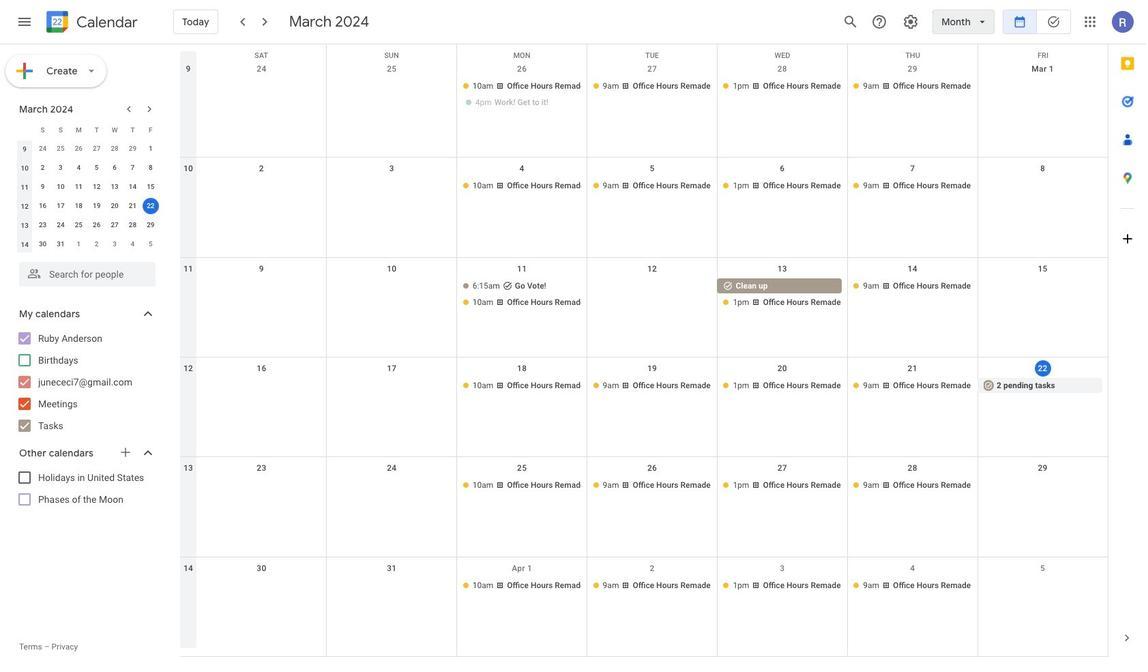 Task type: describe. For each thing, give the bounding box(es) containing it.
16 element
[[35, 198, 51, 214]]

february 28 element
[[106, 141, 123, 157]]

15 element
[[142, 179, 159, 195]]

february 24 element
[[35, 141, 51, 157]]

april 1 element
[[70, 236, 87, 252]]

12 element
[[88, 179, 105, 195]]

heading inside calendar element
[[74, 14, 138, 30]]

23 element
[[35, 217, 51, 233]]

column header inside march 2024 grid
[[16, 120, 34, 139]]

february 26 element
[[70, 141, 87, 157]]

5 element
[[88, 160, 105, 176]]

22, today element
[[142, 198, 159, 214]]

28 element
[[124, 217, 141, 233]]

21 element
[[124, 198, 141, 214]]

25 element
[[70, 217, 87, 233]]

cell inside march 2024 grid
[[142, 197, 160, 216]]

1 element
[[142, 141, 159, 157]]

april 3 element
[[106, 236, 123, 252]]

settings menu image
[[903, 14, 919, 30]]

18 element
[[70, 198, 87, 214]]

6 element
[[106, 160, 123, 176]]

27 element
[[106, 217, 123, 233]]

11 element
[[70, 179, 87, 195]]

april 4 element
[[124, 236, 141, 252]]

other calendars list
[[3, 467, 169, 510]]

7 element
[[124, 160, 141, 176]]



Task type: locate. For each thing, give the bounding box(es) containing it.
4 element
[[70, 160, 87, 176]]

main drawer image
[[16, 14, 33, 30]]

30 element
[[35, 236, 51, 252]]

26 element
[[88, 217, 105, 233]]

row
[[180, 44, 1108, 65], [180, 58, 1108, 158], [16, 120, 160, 139], [16, 139, 160, 158], [180, 158, 1108, 258], [16, 158, 160, 177], [16, 177, 160, 197], [16, 197, 160, 216], [16, 216, 160, 235], [16, 235, 160, 254], [180, 258, 1108, 358], [180, 358, 1108, 457], [180, 457, 1108, 557], [180, 557, 1108, 657]]

None search field
[[0, 257, 169, 287]]

24 element
[[52, 217, 69, 233]]

heading
[[74, 14, 138, 30]]

17 element
[[52, 198, 69, 214]]

2 element
[[35, 160, 51, 176]]

tab list
[[1109, 44, 1146, 619]]

february 27 element
[[88, 141, 105, 157]]

19 element
[[88, 198, 105, 214]]

add other calendars image
[[119, 446, 132, 459]]

10 element
[[52, 179, 69, 195]]

february 25 element
[[52, 141, 69, 157]]

my calendars list
[[3, 328, 169, 437]]

20 element
[[106, 198, 123, 214]]

row group
[[16, 139, 160, 254]]

april 5 element
[[142, 236, 159, 252]]

9 element
[[35, 179, 51, 195]]

grid
[[180, 44, 1108, 657]]

calendar element
[[44, 8, 138, 38]]

april 2 element
[[88, 236, 105, 252]]

31 element
[[52, 236, 69, 252]]

cell
[[197, 78, 327, 111], [327, 78, 457, 111], [457, 78, 587, 111], [978, 78, 1108, 111], [197, 178, 327, 195], [327, 178, 457, 195], [978, 178, 1108, 195], [142, 197, 160, 216], [197, 278, 327, 311], [327, 278, 457, 311], [457, 278, 587, 311], [587, 278, 717, 311], [717, 278, 848, 311], [978, 278, 1108, 311], [197, 378, 327, 394], [327, 378, 457, 394], [197, 478, 327, 494], [327, 478, 457, 494], [978, 478, 1108, 494], [197, 578, 327, 594], [327, 578, 457, 594], [978, 578, 1108, 594]]

february 29 element
[[124, 141, 141, 157]]

13 element
[[106, 179, 123, 195]]

row group inside march 2024 grid
[[16, 139, 160, 254]]

march 2024 grid
[[13, 120, 160, 254]]

3 element
[[52, 160, 69, 176]]

14 element
[[124, 179, 141, 195]]

29 element
[[142, 217, 159, 233]]

8 element
[[142, 160, 159, 176]]

column header
[[16, 120, 34, 139]]

Search for people text field
[[27, 262, 147, 287]]



Task type: vqa. For each thing, say whether or not it's contained in the screenshot.
April 5 element
yes



